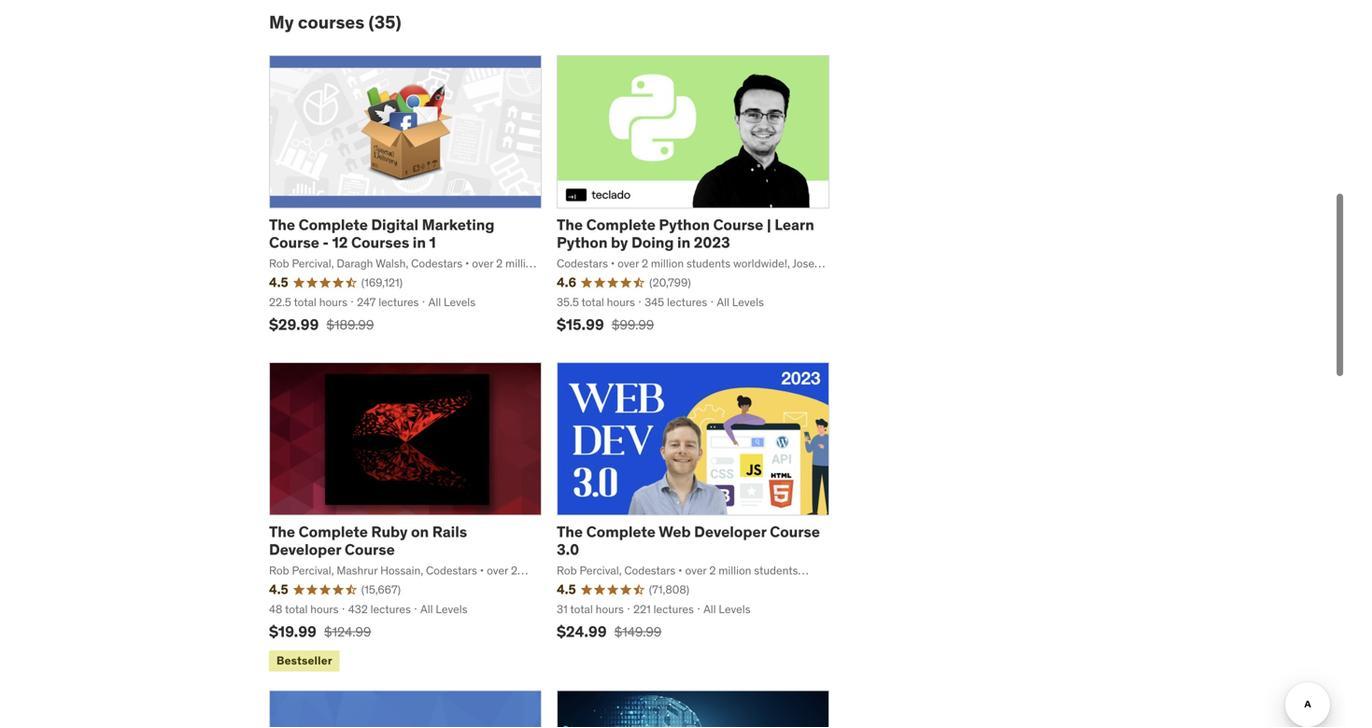 Task type: locate. For each thing, give the bounding box(es) containing it.
all levels for the complete web developer course 3.0
[[704, 603, 751, 617]]

levels right the 247 lectures
[[444, 295, 476, 310]]

complete inside the complete ruby on rails developer course rob percival, mashrur hossain, codestars • over 2 million students worldwide!
[[299, 523, 368, 542]]

worldwide! inside the complete ruby on rails developer course rob percival, mashrur hossain, codestars • over 2 million students worldwide!
[[351, 579, 406, 594]]

hours
[[319, 295, 348, 310], [607, 295, 635, 310], [310, 603, 339, 617], [596, 603, 624, 617]]

developer up mashrur in the left of the page
[[269, 541, 341, 560]]

total right 31
[[570, 603, 593, 617]]

codestars up salvatierra,
[[557, 256, 608, 271]]

students inside 'the complete digital marketing course - 12 courses in 1 rob percival, daragh walsh, codestars • over 2 million students worldwide!'
[[269, 272, 313, 287]]

2
[[496, 256, 503, 271], [642, 256, 648, 271], [511, 564, 518, 578], [710, 564, 716, 578]]

million inside the complete web developer course 3.0 rob percival, codestars • over 2 million students worldwide!
[[719, 564, 752, 578]]

lectures down 20799 reviews element
[[667, 295, 708, 310]]

15667 reviews element
[[361, 583, 401, 598]]

hours up $99.99 on the left top of the page
[[607, 295, 635, 310]]

jose up salvatierra
[[793, 256, 815, 271]]

worldwide! up 432 lectures
[[351, 579, 406, 594]]

complete for 12
[[299, 215, 368, 234]]

48
[[269, 603, 283, 617]]

22.5
[[269, 295, 291, 310]]

lectures down 71808 reviews element
[[654, 603, 694, 617]]

worldwide! down daragh
[[316, 272, 370, 287]]

course inside 'the complete digital marketing course - 12 courses in 1 rob percival, daragh walsh, codestars • over 2 million students worldwide!'
[[269, 233, 319, 252]]

hours for $15.99
[[607, 295, 635, 310]]

71808 reviews element
[[649, 583, 690, 598]]

247 lectures
[[357, 295, 419, 310]]

complete for rob
[[587, 523, 656, 542]]

the inside the complete web developer course 3.0 rob percival, codestars • over 2 million students worldwide!
[[557, 523, 583, 542]]

in left the 1
[[413, 233, 426, 252]]

1 horizontal spatial python
[[659, 215, 710, 234]]

hours up "$29.99 $189.99"
[[319, 295, 348, 310]]

jose down "worldwide!,"
[[739, 272, 761, 287]]

$99.99
[[612, 317, 654, 334]]

1 horizontal spatial by
[[724, 272, 736, 287]]

rob up '22.5'
[[269, 256, 289, 271]]

2 in from the left
[[678, 233, 691, 252]]

hours for $19.99
[[310, 603, 339, 617]]

lectures for $24.99
[[654, 603, 694, 617]]

percival, up 345
[[639, 272, 681, 287]]

2 inside the complete python course | learn python by doing in 2023 codestars • over 2 million students worldwide!, jose salvatierra, rob percival, teclado by jose salvatierra
[[642, 256, 648, 271]]

in
[[413, 233, 426, 252], [678, 233, 691, 252]]

4.5 up '22.5'
[[269, 274, 289, 291]]

marketing
[[422, 215, 495, 234]]

all down teclado
[[717, 295, 730, 310]]

432
[[348, 603, 368, 617]]

students inside the complete ruby on rails developer course rob percival, mashrur hossain, codestars • over 2 million students worldwide!
[[305, 579, 349, 594]]

codestars down the 1
[[411, 256, 463, 271]]

complete up salvatierra,
[[587, 215, 656, 234]]

complete
[[299, 215, 368, 234], [587, 215, 656, 234], [299, 523, 368, 542], [587, 523, 656, 542]]

levels for the complete digital marketing course - 12 courses in 1
[[444, 295, 476, 310]]

the inside the complete python course | learn python by doing in 2023 codestars • over 2 million students worldwide!, jose salvatierra, rob percival, teclado by jose salvatierra
[[557, 215, 583, 234]]

levels down the complete web developer course 3.0 rob percival, codestars • over 2 million students worldwide!
[[719, 603, 751, 617]]

million inside 'the complete digital marketing course - 12 courses in 1 rob percival, daragh walsh, codestars • over 2 million students worldwide!'
[[506, 256, 538, 271]]

0 horizontal spatial in
[[413, 233, 426, 252]]

all right 221 lectures
[[704, 603, 716, 617]]

salvatierra
[[763, 272, 817, 287]]

developer
[[694, 523, 767, 542], [269, 541, 341, 560]]

percival, down -
[[292, 256, 334, 271]]

rob up 35.5 total hours
[[616, 272, 636, 287]]

python
[[659, 215, 710, 234], [557, 233, 608, 252]]

worldwide! inside 'the complete digital marketing course - 12 courses in 1 rob percival, daragh walsh, codestars • over 2 million students worldwide!'
[[316, 272, 370, 287]]

ruby
[[371, 523, 408, 542]]

courses
[[351, 233, 410, 252]]

the up salvatierra,
[[557, 215, 583, 234]]

by right teclado
[[724, 272, 736, 287]]

total for $24.99
[[570, 603, 593, 617]]

students
[[687, 256, 731, 271], [269, 272, 313, 287], [754, 564, 798, 578], [305, 579, 349, 594]]

students up teclado
[[687, 256, 731, 271]]

over
[[472, 256, 494, 271], [618, 256, 639, 271], [487, 564, 508, 578], [685, 564, 707, 578]]

0 horizontal spatial python
[[557, 233, 608, 252]]

courses
[[298, 11, 365, 33]]

0 horizontal spatial by
[[611, 233, 628, 252]]

$19.99 $124.99
[[269, 623, 371, 642]]

1 horizontal spatial developer
[[694, 523, 767, 542]]

levels
[[444, 295, 476, 310], [732, 295, 764, 310], [436, 603, 468, 617], [719, 603, 751, 617]]

lectures for $29.99
[[379, 295, 419, 310]]

hours up "$24.99 $149.99"
[[596, 603, 624, 617]]

percival, up 31 total hours
[[580, 564, 622, 578]]

lectures for $15.99
[[667, 295, 708, 310]]

345 lectures
[[645, 295, 708, 310]]

total for $29.99
[[294, 295, 317, 310]]

1
[[429, 233, 436, 252]]

students up '22.5'
[[269, 272, 313, 287]]

complete inside the complete web developer course 3.0 rob percival, codestars • over 2 million students worldwide!
[[587, 523, 656, 542]]

python up teclado
[[659, 215, 710, 234]]

all levels down hossain,
[[421, 603, 468, 617]]

complete left web
[[587, 523, 656, 542]]

all levels right 221 lectures
[[704, 603, 751, 617]]

0 horizontal spatial developer
[[269, 541, 341, 560]]

by
[[611, 233, 628, 252], [724, 272, 736, 287]]

1 in from the left
[[413, 233, 426, 252]]

4.5
[[269, 274, 289, 291], [269, 582, 289, 599], [557, 582, 576, 599]]

1 vertical spatial by
[[724, 272, 736, 287]]

•
[[465, 256, 469, 271], [611, 256, 615, 271], [480, 564, 484, 578], [679, 564, 683, 578]]

3.0
[[557, 541, 580, 560]]

$24.99 $149.99
[[557, 623, 662, 642]]

by left doing at the top of the page
[[611, 233, 628, 252]]

over inside the complete web developer course 3.0 rob percival, codestars • over 2 million students worldwide!
[[685, 564, 707, 578]]

web
[[659, 523, 691, 542]]

20799 reviews element
[[650, 275, 691, 291]]

$124.99
[[324, 624, 371, 641]]

all down hossain,
[[421, 603, 433, 617]]

codestars
[[411, 256, 463, 271], [557, 256, 608, 271], [426, 564, 477, 578], [625, 564, 676, 578]]

1 horizontal spatial in
[[678, 233, 691, 252]]

walsh,
[[376, 256, 409, 271]]

the complete digital marketing course - 12 courses in 1 rob percival, daragh walsh, codestars • over 2 million students worldwide!
[[269, 215, 538, 287]]

developer right web
[[694, 523, 767, 542]]

all levels down "worldwide!,"
[[717, 295, 764, 310]]

$149.99
[[615, 624, 662, 641]]

levels down "worldwide!,"
[[732, 295, 764, 310]]

complete up mashrur in the left of the page
[[299, 523, 368, 542]]

percival,
[[292, 256, 334, 271], [639, 272, 681, 287], [292, 564, 334, 578], [580, 564, 622, 578]]

1 vertical spatial jose
[[739, 272, 761, 287]]

221 lectures
[[634, 603, 694, 617]]

complete inside 'the complete digital marketing course - 12 courses in 1 rob percival, daragh walsh, codestars • over 2 million students worldwide!'
[[299, 215, 368, 234]]

complete up daragh
[[299, 215, 368, 234]]

rob
[[269, 256, 289, 271], [616, 272, 636, 287], [269, 564, 289, 578], [557, 564, 577, 578]]

percival, inside the complete web developer course 3.0 rob percival, codestars • over 2 million students worldwide!
[[580, 564, 622, 578]]

the complete ruby on rails developer course rob percival, mashrur hossain, codestars • over 2 million students worldwide!
[[269, 523, 518, 594]]

developer inside the complete ruby on rails developer course rob percival, mashrur hossain, codestars • over 2 million students worldwide!
[[269, 541, 341, 560]]

all levels down the 1
[[429, 295, 476, 310]]

the complete digital marketing course - 12 courses in 1 link
[[269, 215, 495, 252]]

22.5 total hours
[[269, 295, 348, 310]]

169121 reviews element
[[361, 275, 403, 291]]

4.5 up 48
[[269, 582, 289, 599]]

in inside the complete python course | learn python by doing in 2023 codestars • over 2 million students worldwide!, jose salvatierra, rob percival, teclado by jose salvatierra
[[678, 233, 691, 252]]

over inside 'the complete digital marketing course - 12 courses in 1 rob percival, daragh walsh, codestars • over 2 million students worldwide!'
[[472, 256, 494, 271]]

the for 12
[[269, 215, 295, 234]]

in left "2023" on the top of the page
[[678, 233, 691, 252]]

$15.99 $99.99
[[557, 316, 654, 335]]

all for the complete digital marketing course - 12 courses in 1
[[429, 295, 441, 310]]

course inside the complete web developer course 3.0 rob percival, codestars • over 2 million students worldwide!
[[770, 523, 820, 542]]

all levels
[[429, 295, 476, 310], [717, 295, 764, 310], [421, 603, 468, 617], [704, 603, 751, 617]]

all
[[429, 295, 441, 310], [717, 295, 730, 310], [421, 603, 433, 617], [704, 603, 716, 617]]

total right 48
[[285, 603, 308, 617]]

the inside the complete ruby on rails developer course rob percival, mashrur hossain, codestars • over 2 million students worldwide!
[[269, 523, 295, 542]]

complete for course
[[299, 523, 368, 542]]

students up 48 total hours
[[305, 579, 349, 594]]

codestars down 'rails'
[[426, 564, 477, 578]]

4.5 up 31
[[557, 582, 576, 599]]

hours for $24.99
[[596, 603, 624, 617]]

on
[[411, 523, 429, 542]]

total
[[294, 295, 317, 310], [582, 295, 604, 310], [285, 603, 308, 617], [570, 603, 593, 617]]

python up salvatierra,
[[557, 233, 608, 252]]

total down salvatierra,
[[582, 295, 604, 310]]

percival, up 48 total hours
[[292, 564, 334, 578]]

0 vertical spatial jose
[[793, 256, 815, 271]]

students down the complete web developer course 3.0 link
[[754, 564, 798, 578]]

levels for the complete ruby on rails developer course
[[436, 603, 468, 617]]

• right hossain,
[[480, 564, 484, 578]]

students inside the complete web developer course 3.0 rob percival, codestars • over 2 million students worldwide!
[[754, 564, 798, 578]]

learn
[[775, 215, 815, 234]]

hours up "$19.99 $124.99"
[[310, 603, 339, 617]]

the left -
[[269, 215, 295, 234]]

lectures down the 15667 reviews element in the bottom left of the page
[[371, 603, 411, 617]]

bestseller
[[277, 654, 332, 669]]

lectures down 169121 reviews element
[[379, 295, 419, 310]]

complete inside the complete python course | learn python by doing in 2023 codestars • over 2 million students worldwide!, jose salvatierra, rob percival, teclado by jose salvatierra
[[587, 215, 656, 234]]

1 horizontal spatial jose
[[793, 256, 815, 271]]

247
[[357, 295, 376, 310]]

over inside the complete python course | learn python by doing in 2023 codestars • over 2 million students worldwide!, jose salvatierra, rob percival, teclado by jose salvatierra
[[618, 256, 639, 271]]

worldwide! up 31 total hours
[[557, 579, 611, 594]]

complete for python
[[587, 215, 656, 234]]

my
[[269, 11, 294, 33]]

rob up 48
[[269, 564, 289, 578]]

0 vertical spatial by
[[611, 233, 628, 252]]

codestars up (71,808)
[[625, 564, 676, 578]]

35.5
[[557, 295, 579, 310]]

• up salvatierra,
[[611, 256, 615, 271]]

rob down the 3.0
[[557, 564, 577, 578]]

codestars inside the complete ruby on rails developer course rob percival, mashrur hossain, codestars • over 2 million students worldwide!
[[426, 564, 477, 578]]

the inside 'the complete digital marketing course - 12 courses in 1 rob percival, daragh walsh, codestars • over 2 million students worldwide!'
[[269, 215, 295, 234]]

course
[[713, 215, 764, 234], [269, 233, 319, 252], [770, 523, 820, 542], [345, 541, 395, 560]]

the
[[269, 215, 295, 234], [557, 215, 583, 234], [269, 523, 295, 542], [557, 523, 583, 542]]

• up (71,808)
[[679, 564, 683, 578]]

the up 48
[[269, 523, 295, 542]]

(71,808)
[[649, 583, 690, 598]]

total right '22.5'
[[294, 295, 317, 310]]

4.5 for the complete web developer course 3.0
[[557, 582, 576, 599]]

levels right 432 lectures
[[436, 603, 468, 617]]

lectures
[[379, 295, 419, 310], [667, 295, 708, 310], [371, 603, 411, 617], [654, 603, 694, 617]]

jose
[[793, 256, 815, 271], [739, 272, 761, 287]]

the up 31
[[557, 523, 583, 542]]

all right the 247 lectures
[[429, 295, 441, 310]]

• down marketing
[[465, 256, 469, 271]]

worldwide!
[[316, 272, 370, 287], [351, 579, 406, 594], [557, 579, 611, 594]]

rob inside the complete web developer course 3.0 rob percival, codestars • over 2 million students worldwide!
[[557, 564, 577, 578]]

million
[[506, 256, 538, 271], [651, 256, 684, 271], [719, 564, 752, 578], [269, 579, 302, 594]]

-
[[323, 233, 329, 252]]



Task type: vqa. For each thing, say whether or not it's contained in the screenshot.


Task type: describe. For each thing, give the bounding box(es) containing it.
$29.99 $189.99
[[269, 316, 374, 335]]

$15.99
[[557, 316, 604, 335]]

rob inside the complete python course | learn python by doing in 2023 codestars • over 2 million students worldwide!, jose salvatierra, rob percival, teclado by jose salvatierra
[[616, 272, 636, 287]]

(35)
[[369, 11, 402, 33]]

percival, inside 'the complete digital marketing course - 12 courses in 1 rob percival, daragh walsh, codestars • over 2 million students worldwide!'
[[292, 256, 334, 271]]

2 inside the complete web developer course 3.0 rob percival, codestars • over 2 million students worldwide!
[[710, 564, 716, 578]]

all for the complete ruby on rails developer course
[[421, 603, 433, 617]]

lectures for $19.99
[[371, 603, 411, 617]]

all levels for the complete python course | learn python by doing in 2023
[[717, 295, 764, 310]]

doing
[[632, 233, 674, 252]]

the complete web developer course 3.0 link
[[557, 523, 820, 560]]

hours for $29.99
[[319, 295, 348, 310]]

12
[[332, 233, 348, 252]]

• inside the complete ruby on rails developer course rob percival, mashrur hossain, codestars • over 2 million students worldwide!
[[480, 564, 484, 578]]

31
[[557, 603, 568, 617]]

million inside the complete python course | learn python by doing in 2023 codestars • over 2 million students worldwide!, jose salvatierra, rob percival, teclado by jose salvatierra
[[651, 256, 684, 271]]

221
[[634, 603, 651, 617]]

total for $19.99
[[285, 603, 308, 617]]

0 horizontal spatial jose
[[739, 272, 761, 287]]

my courses (35)
[[269, 11, 402, 33]]

(15,667)
[[361, 583, 401, 598]]

345
[[645, 295, 665, 310]]

• inside 'the complete digital marketing course - 12 courses in 1 rob percival, daragh walsh, codestars • over 2 million students worldwide!'
[[465, 256, 469, 271]]

course inside the complete python course | learn python by doing in 2023 codestars • over 2 million students worldwide!, jose salvatierra, rob percival, teclado by jose salvatierra
[[713, 215, 764, 234]]

4.6
[[557, 274, 577, 291]]

$189.99
[[326, 317, 374, 334]]

• inside the complete web developer course 3.0 rob percival, codestars • over 2 million students worldwide!
[[679, 564, 683, 578]]

codestars inside the complete python course | learn python by doing in 2023 codestars • over 2 million students worldwide!, jose salvatierra, rob percival, teclado by jose salvatierra
[[557, 256, 608, 271]]

all levels for the complete ruby on rails developer course
[[421, 603, 468, 617]]

the complete ruby on rails developer course link
[[269, 523, 467, 560]]

codestars inside 'the complete digital marketing course - 12 courses in 1 rob percival, daragh walsh, codestars • over 2 million students worldwide!'
[[411, 256, 463, 271]]

the complete python course | learn python by doing in 2023 link
[[557, 215, 815, 252]]

digital
[[371, 215, 419, 234]]

salvatierra,
[[557, 272, 613, 287]]

the complete web developer course 3.0 rob percival, codestars • over 2 million students worldwide!
[[557, 523, 820, 594]]

the for course
[[269, 523, 295, 542]]

432 lectures
[[348, 603, 411, 617]]

31 total hours
[[557, 603, 624, 617]]

worldwide! inside the complete web developer course 3.0 rob percival, codestars • over 2 million students worldwide!
[[557, 579, 611, 594]]

all for the complete web developer course 3.0
[[704, 603, 716, 617]]

$19.99
[[269, 623, 317, 642]]

worldwide!,
[[734, 256, 790, 271]]

all for the complete python course | learn python by doing in 2023
[[717, 295, 730, 310]]

48 total hours
[[269, 603, 339, 617]]

35.5 total hours
[[557, 295, 635, 310]]

|
[[767, 215, 772, 234]]

2 inside the complete ruby on rails developer course rob percival, mashrur hossain, codestars • over 2 million students worldwide!
[[511, 564, 518, 578]]

(169,121)
[[361, 276, 403, 290]]

2023
[[694, 233, 730, 252]]

• inside the complete python course | learn python by doing in 2023 codestars • over 2 million students worldwide!, jose salvatierra, rob percival, teclado by jose salvatierra
[[611, 256, 615, 271]]

all levels for the complete digital marketing course - 12 courses in 1
[[429, 295, 476, 310]]

rob inside the complete ruby on rails developer course rob percival, mashrur hossain, codestars • over 2 million students worldwide!
[[269, 564, 289, 578]]

total for $15.99
[[582, 295, 604, 310]]

the for python
[[557, 215, 583, 234]]

teclado
[[683, 272, 722, 287]]

developer inside the complete web developer course 3.0 rob percival, codestars • over 2 million students worldwide!
[[694, 523, 767, 542]]

levels for the complete web developer course 3.0
[[719, 603, 751, 617]]

daragh
[[337, 256, 373, 271]]

$24.99
[[557, 623, 607, 642]]

(20,799)
[[650, 276, 691, 290]]

percival, inside the complete ruby on rails developer course rob percival, mashrur hossain, codestars • over 2 million students worldwide!
[[292, 564, 334, 578]]

2 inside 'the complete digital marketing course - 12 courses in 1 rob percival, daragh walsh, codestars • over 2 million students worldwide!'
[[496, 256, 503, 271]]

students inside the complete python course | learn python by doing in 2023 codestars • over 2 million students worldwide!, jose salvatierra, rob percival, teclado by jose salvatierra
[[687, 256, 731, 271]]

over inside the complete ruby on rails developer course rob percival, mashrur hossain, codestars • over 2 million students worldwide!
[[487, 564, 508, 578]]

codestars inside the complete web developer course 3.0 rob percival, codestars • over 2 million students worldwide!
[[625, 564, 676, 578]]

million inside the complete ruby on rails developer course rob percival, mashrur hossain, codestars • over 2 million students worldwide!
[[269, 579, 302, 594]]

rails
[[432, 523, 467, 542]]

4.5 for the complete ruby on rails developer course
[[269, 582, 289, 599]]

course inside the complete ruby on rails developer course rob percival, mashrur hossain, codestars • over 2 million students worldwide!
[[345, 541, 395, 560]]

percival, inside the complete python course | learn python by doing in 2023 codestars • over 2 million students worldwide!, jose salvatierra, rob percival, teclado by jose salvatierra
[[639, 272, 681, 287]]

the for rob
[[557, 523, 583, 542]]

the complete python course | learn python by doing in 2023 codestars • over 2 million students worldwide!, jose salvatierra, rob percival, teclado by jose salvatierra
[[557, 215, 817, 287]]

hossain,
[[380, 564, 423, 578]]

in inside 'the complete digital marketing course - 12 courses in 1 rob percival, daragh walsh, codestars • over 2 million students worldwide!'
[[413, 233, 426, 252]]

$29.99
[[269, 316, 319, 335]]

levels for the complete python course | learn python by doing in 2023
[[732, 295, 764, 310]]

mashrur
[[337, 564, 378, 578]]

4.5 for the complete digital marketing course - 12 courses in 1
[[269, 274, 289, 291]]

rob inside 'the complete digital marketing course - 12 courses in 1 rob percival, daragh walsh, codestars • over 2 million students worldwide!'
[[269, 256, 289, 271]]



